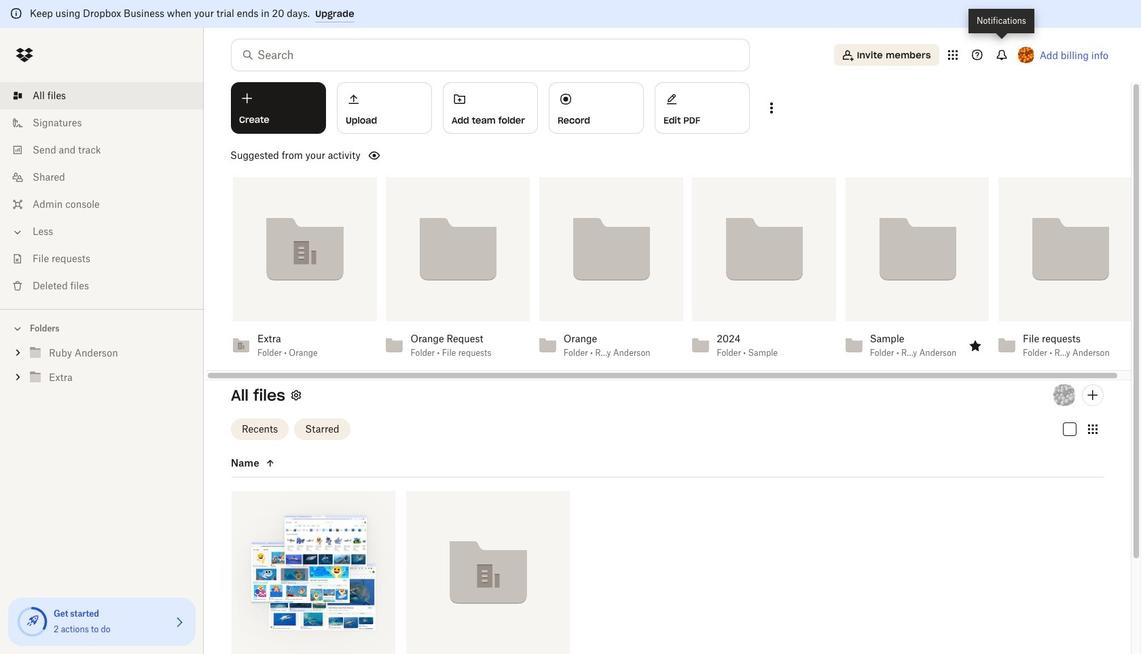 Task type: vqa. For each thing, say whether or not it's contained in the screenshot.
projects within "MeisterTask Collaborate on team projects in MeisterTask with Dropbox content."
no



Task type: describe. For each thing, give the bounding box(es) containing it.
dropbox image
[[11, 41, 38, 69]]

less image
[[11, 226, 24, 239]]

team shared folder, extra row
[[406, 491, 570, 654]]

ruby anderson image
[[1054, 384, 1075, 406]]

account menu image
[[1018, 47, 1034, 63]]

Search in folder "Dropbox" text field
[[257, 47, 722, 63]]



Task type: locate. For each thing, give the bounding box(es) containing it.
add team members image
[[1085, 387, 1101, 403]]

list item
[[0, 82, 204, 109]]

group
[[0, 338, 204, 400]]

alert
[[0, 0, 1141, 28]]

list
[[0, 74, 204, 309]]

team member folder, ruby anderson row
[[232, 491, 395, 654]]



